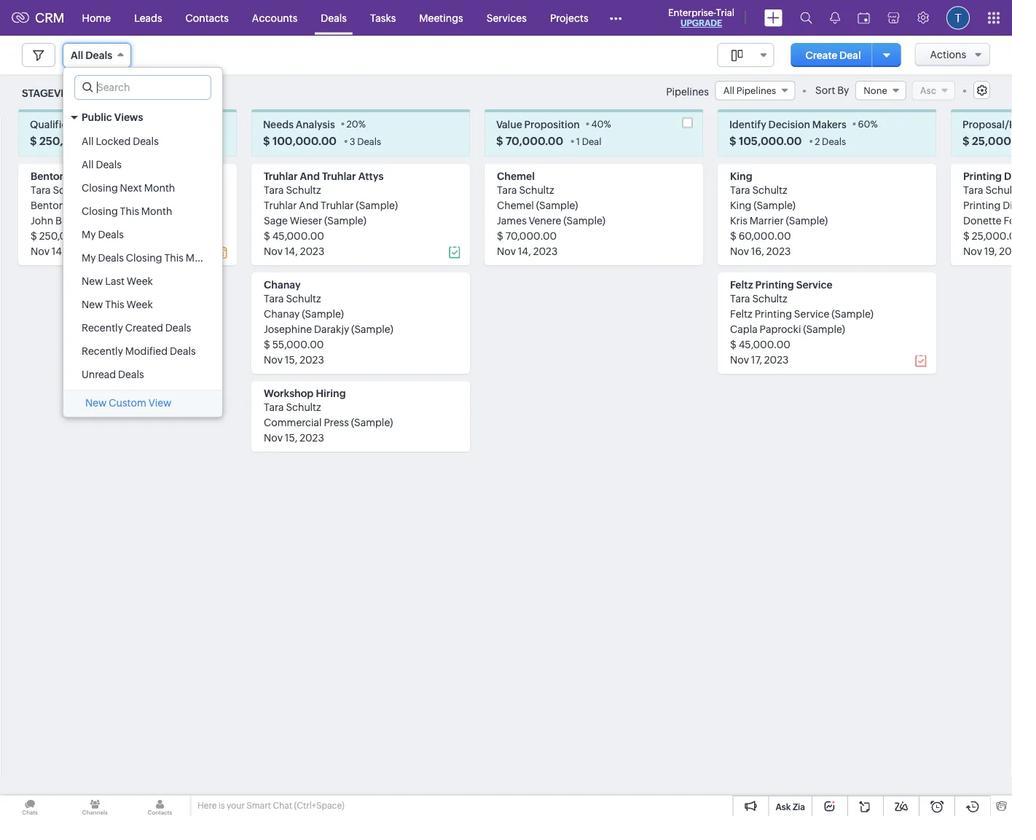 Task type: vqa. For each thing, say whether or not it's contained in the screenshot.
3rd + from the top
no



Task type: describe. For each thing, give the bounding box(es) containing it.
55,000.00
[[272, 339, 324, 350]]

qualification
[[30, 118, 92, 130]]

$ inside proposal/p $ 25,000.
[[963, 134, 970, 147]]

0 vertical spatial di
[[1005, 170, 1013, 182]]

1 vertical spatial service
[[795, 308, 830, 320]]

public views button
[[63, 105, 222, 130]]

nov inside chanay tara schultz chanay (sample) josephine darakjy (sample) $ 55,000.00 nov 15, 2023
[[264, 354, 283, 366]]

search element
[[792, 0, 822, 36]]

chemel tara schultz chemel (sample) james venere (sample) $ 70,000.00 nov 14, 2023
[[497, 170, 606, 257]]

decision
[[769, 118, 811, 130]]

all deals inside "field"
[[71, 50, 112, 61]]

actions
[[931, 49, 967, 61]]

leads
[[134, 12, 162, 24]]

john
[[31, 215, 53, 226]]

1 king from the top
[[731, 170, 753, 182]]

0 vertical spatial service
[[797, 279, 833, 290]]

2 chanay from the top
[[264, 308, 300, 320]]

60,000.00
[[739, 230, 792, 242]]

2 king from the top
[[731, 199, 752, 211]]

capla
[[731, 323, 758, 335]]

attys
[[359, 170, 384, 182]]

home
[[82, 12, 111, 24]]

crm
[[35, 10, 65, 25]]

truhlar up the truhlar and truhlar (sample) "link"
[[322, 170, 356, 182]]

chanay (sample) link
[[264, 308, 344, 320]]

create menu image
[[765, 9, 783, 27]]

all deals option
[[63, 153, 222, 176]]

truhlar and truhlar (sample) link
[[264, 199, 398, 211]]

search image
[[801, 12, 813, 24]]

1 deal for $ 70,000.00
[[577, 136, 602, 147]]

profile element
[[939, 0, 979, 35]]

1 chemel from the top
[[497, 170, 535, 182]]

enterprise-
[[669, 7, 717, 18]]

last
[[105, 276, 125, 287]]

2 vertical spatial closing
[[126, 252, 162, 264]]

week for new last week
[[127, 276, 153, 287]]

tara inside chemel tara schultz chemel (sample) james venere (sample) $ 70,000.00 nov 14, 2023
[[497, 184, 517, 196]]

2023 inside benton tara schultz benton (sample) john butt (sample) $ 250,000.00 nov 14, 2023
[[67, 245, 91, 257]]

new this week option
[[63, 293, 222, 316]]

schultz inside workshop hiring tara schultz commercial press (sample) nov 15, 2023
[[286, 401, 321, 413]]

20
[[347, 118, 359, 129]]

25,000.0
[[973, 230, 1013, 242]]

tara inside feltz printing service tara schultz feltz printing service (sample) capla paprocki (sample) $ 45,000.00 nov 17, 2023
[[731, 293, 751, 304]]

proposal/p
[[963, 118, 1013, 130]]

hiring
[[316, 387, 346, 399]]

channels image
[[65, 796, 125, 817]]

schultz inside 'king tara schultz king (sample) kris marrier (sample) $ 60,000.00 nov 16, 2023'
[[753, 184, 788, 196]]

nov inside truhlar and truhlar attys tara schultz truhlar and truhlar (sample) sage wieser (sample) $ 45,000.00 nov 14, 2023
[[264, 245, 283, 257]]

chat
[[273, 801, 293, 811]]

$ down value
[[497, 134, 504, 147]]

15, inside chanay tara schultz chanay (sample) josephine darakjy (sample) $ 55,000.00 nov 15, 2023
[[285, 354, 298, 366]]

Other Modules field
[[601, 6, 632, 30]]

chemel (sample) link
[[497, 199, 579, 211]]

250,000.00 inside benton tara schultz benton (sample) john butt (sample) $ 250,000.00 nov 14, 2023
[[39, 230, 97, 242]]

marrier
[[750, 215, 784, 226]]

recently modified deals
[[82, 346, 196, 357]]

$ 100,000.00
[[263, 134, 337, 147]]

john butt (sample) link
[[31, 215, 120, 226]]

chanay link
[[264, 279, 301, 290]]

size image
[[732, 49, 744, 62]]

truhlar and truhlar attys link
[[264, 170, 384, 182]]

schultz inside feltz printing service tara schultz feltz printing service (sample) capla paprocki (sample) $ 45,000.00 nov 17, 2023
[[753, 293, 788, 304]]

printing up schul
[[964, 170, 1003, 182]]

$ inside truhlar and truhlar attys tara schultz truhlar and truhlar (sample) sage wieser (sample) $ 45,000.00 nov 14, 2023
[[264, 230, 270, 242]]

create
[[806, 49, 838, 61]]

deals right modified on the left top
[[170, 346, 196, 357]]

$ down needs
[[263, 134, 270, 147]]

new custom view
[[85, 397, 172, 409]]

$ inside chanay tara schultz chanay (sample) josephine darakjy (sample) $ 55,000.00 nov 15, 2023
[[264, 339, 270, 350]]

paprocki
[[760, 323, 802, 335]]

commercial press (sample) link
[[264, 417, 393, 428]]

1 vertical spatial and
[[299, 199, 319, 211]]

2 chemel from the top
[[497, 199, 534, 211]]

$ inside chemel tara schultz chemel (sample) james venere (sample) $ 70,000.00 nov 14, 2023
[[497, 230, 504, 242]]

my deals closing this month option
[[63, 246, 222, 270]]

deals link
[[309, 0, 359, 35]]

profile image
[[947, 6, 971, 30]]

venere
[[529, 215, 562, 226]]

needs
[[263, 118, 294, 130]]

(sample) down attys
[[356, 199, 398, 211]]

my deals closing this month
[[82, 252, 217, 264]]

schul
[[986, 184, 1013, 196]]

100,000.00
[[273, 134, 337, 147]]

(sample) right marrier
[[786, 215, 829, 226]]

my for my deals closing this month
[[82, 252, 96, 264]]

45,000.00 inside truhlar and truhlar attys tara schultz truhlar and truhlar (sample) sage wieser (sample) $ 45,000.00 nov 14, 2023
[[272, 230, 324, 242]]

chemel link
[[497, 170, 535, 182]]

deals up last
[[98, 252, 124, 264]]

create deal
[[806, 49, 862, 61]]

45,000.00 inside feltz printing service tara schultz feltz printing service (sample) capla paprocki (sample) $ 45,000.00 nov 17, 2023
[[739, 339, 791, 350]]

closing for closing next month
[[82, 182, 118, 194]]

month for closing this month
[[141, 206, 172, 217]]

new for new this week
[[82, 299, 103, 311]]

all inside all deals option
[[82, 159, 94, 171]]

create deal button
[[792, 43, 876, 67]]

$ inside benton tara schultz benton (sample) john butt (sample) $ 250,000.00 nov 14, 2023
[[31, 230, 37, 242]]

(sample) down the feltz printing service (sample) link on the top right
[[804, 323, 846, 335]]

$ inside 'printing di tara schul printing di donette fo $ 25,000.0 nov 19, 202'
[[964, 230, 970, 242]]

schultz inside benton tara schultz benton (sample) john butt (sample) $ 250,000.00 nov 14, 2023
[[53, 184, 88, 196]]

all deals inside option
[[82, 159, 122, 171]]

1 for $ 70,000.00
[[577, 136, 581, 147]]

feltz printing service tara schultz feltz printing service (sample) capla paprocki (sample) $ 45,000.00 nov 17, 2023
[[731, 279, 874, 366]]

projects link
[[539, 0, 601, 35]]

contacts image
[[130, 796, 190, 817]]

calendar image
[[858, 12, 871, 24]]

17,
[[752, 354, 763, 366]]

accounts
[[252, 12, 298, 24]]

identify decision makers
[[730, 118, 847, 130]]

nov inside benton tara schultz benton (sample) john butt (sample) $ 250,000.00 nov 14, 2023
[[31, 245, 50, 257]]

(sample) inside workshop hiring tara schultz commercial press (sample) nov 15, 2023
[[351, 417, 393, 428]]

deal for $ 250,000.00
[[123, 136, 143, 147]]

tara inside 'printing di tara schul printing di donette fo $ 25,000.0 nov 19, 202'
[[964, 184, 984, 196]]

wieser
[[290, 215, 322, 226]]

2023 inside truhlar and truhlar attys tara schultz truhlar and truhlar (sample) sage wieser (sample) $ 45,000.00 nov 14, 2023
[[300, 245, 325, 257]]

20 %
[[347, 118, 366, 129]]

2 feltz from the top
[[731, 308, 753, 320]]

pipelines inside all pipelines field
[[737, 85, 777, 96]]

% for $ 105,000.00
[[871, 118, 879, 129]]

king link
[[731, 170, 753, 182]]

your
[[227, 801, 245, 811]]

services
[[487, 12, 527, 24]]

donette fo link
[[964, 215, 1013, 226]]

14, for chemel tara schultz chemel (sample) james venere (sample) $ 70,000.00 nov 14, 2023
[[518, 245, 531, 257]]

19,
[[985, 245, 998, 257]]

25,000.
[[973, 134, 1013, 147]]

public views region
[[63, 130, 222, 386]]

2 benton from the top
[[31, 199, 65, 211]]

meetings link
[[408, 0, 475, 35]]

(sample) up john butt (sample) link on the left top of the page
[[67, 199, 109, 211]]

60 %
[[859, 118, 879, 129]]

here is your smart chat (ctrl+space)
[[198, 801, 345, 811]]

this for month
[[120, 206, 139, 217]]

closing this month option
[[63, 200, 222, 223]]

All Pipelines field
[[716, 81, 796, 100]]

projects
[[550, 12, 589, 24]]

my for my deals
[[82, 229, 96, 241]]

leads link
[[123, 0, 174, 35]]

james venere (sample) link
[[497, 215, 606, 226]]

truhlar and truhlar attys tara schultz truhlar and truhlar (sample) sage wieser (sample) $ 45,000.00 nov 14, 2023
[[264, 170, 398, 257]]

locked
[[96, 136, 131, 147]]

new this week
[[82, 299, 153, 311]]

70,000.00 inside chemel tara schultz chemel (sample) james venere (sample) $ 70,000.00 nov 14, 2023
[[506, 230, 557, 242]]

created
[[125, 322, 163, 334]]

2023 inside chemel tara schultz chemel (sample) james venere (sample) $ 70,000.00 nov 14, 2023
[[534, 245, 558, 257]]

recently created deals option
[[63, 316, 222, 340]]

ask
[[776, 803, 791, 812]]

chanay tara schultz chanay (sample) josephine darakjy (sample) $ 55,000.00 nov 15, 2023
[[264, 279, 394, 366]]

printing di tara schul printing di donette fo $ 25,000.0 nov 19, 202
[[964, 170, 1013, 257]]

create menu element
[[756, 0, 792, 35]]

tara inside benton tara schultz benton (sample) john butt (sample) $ 250,000.00 nov 14, 2023
[[31, 184, 51, 196]]

deal for $ 70,000.00
[[582, 136, 602, 147]]

view
[[149, 397, 172, 409]]

new for new last week
[[82, 276, 103, 287]]

1 chanay from the top
[[264, 279, 301, 290]]

10
[[103, 118, 114, 129]]

3 % from the left
[[604, 118, 612, 129]]

2 printing di link from the top
[[964, 199, 1013, 211]]

16,
[[752, 245, 765, 257]]

stageview
[[22, 88, 80, 99]]

(sample) up my deals
[[77, 215, 120, 226]]

(sample) up josephine darakjy (sample) link
[[302, 308, 344, 320]]

(sample) up the kris marrier (sample) link
[[754, 199, 796, 211]]

closing this month
[[82, 206, 172, 217]]

$ 70,000.00
[[497, 134, 564, 147]]

josephine
[[264, 323, 312, 335]]

feltz printing service link
[[731, 279, 833, 290]]



Task type: locate. For each thing, give the bounding box(es) containing it.
josephine darakjy (sample) link
[[264, 323, 394, 335]]

1 printing di link from the top
[[964, 170, 1013, 182]]

tasks link
[[359, 0, 408, 35]]

printing up paprocki
[[755, 308, 793, 320]]

0 horizontal spatial 1
[[117, 136, 121, 147]]

70,000.00 down venere
[[506, 230, 557, 242]]

this for week
[[105, 299, 125, 311]]

1 vertical spatial my
[[82, 252, 96, 264]]

0 horizontal spatial 1 deal
[[117, 136, 143, 147]]

workshop hiring tara schultz commercial press (sample) nov 15, 2023
[[264, 387, 393, 444]]

chemel up james
[[497, 199, 534, 211]]

3 14, from the left
[[518, 245, 531, 257]]

all left locked
[[82, 136, 94, 147]]

1 vertical spatial all deals
[[82, 159, 122, 171]]

15, inside workshop hiring tara schultz commercial press (sample) nov 15, 2023
[[285, 432, 298, 444]]

schultz inside chanay tara schultz chanay (sample) josephine darakjy (sample) $ 55,000.00 nov 15, 2023
[[286, 293, 321, 304]]

1 horizontal spatial 45,000.00
[[739, 339, 791, 350]]

all down $ 250,000.00 at left
[[82, 159, 94, 171]]

1 vertical spatial chemel
[[497, 199, 534, 211]]

deals down recently modified deals
[[118, 369, 144, 381]]

2023 inside feltz printing service tara schultz feltz printing service (sample) capla paprocki (sample) $ 45,000.00 nov 17, 2023
[[765, 354, 789, 366]]

di up schul
[[1005, 170, 1013, 182]]

my inside 'my deals' option
[[82, 229, 96, 241]]

kris
[[731, 215, 748, 226]]

$ down sage
[[264, 230, 270, 242]]

0 vertical spatial 15,
[[285, 354, 298, 366]]

all locked deals option
[[63, 130, 222, 153]]

kris marrier (sample) link
[[731, 215, 829, 226]]

press
[[324, 417, 349, 428]]

1 vertical spatial benton
[[31, 199, 65, 211]]

new left last
[[82, 276, 103, 287]]

my deals option
[[63, 223, 222, 246]]

all inside all pipelines field
[[724, 85, 735, 96]]

and down 100,000.00
[[300, 170, 320, 182]]

1 vertical spatial 250,000.00
[[39, 230, 97, 242]]

recently
[[82, 322, 123, 334], [82, 346, 123, 357]]

sage wieser (sample) link
[[264, 215, 367, 226]]

none
[[864, 85, 888, 96]]

2 % from the left
[[359, 118, 366, 129]]

0 vertical spatial my
[[82, 229, 96, 241]]

14, down "butt"
[[52, 245, 65, 257]]

1 horizontal spatial 14,
[[285, 245, 298, 257]]

next
[[120, 182, 142, 194]]

king up kris
[[731, 199, 752, 211]]

1 % from the left
[[114, 118, 121, 129]]

makers
[[813, 118, 847, 130]]

chanay
[[264, 279, 301, 290], [264, 308, 300, 320]]

2 vertical spatial month
[[186, 252, 217, 264]]

(sample) up capla paprocki (sample) link
[[832, 308, 874, 320]]

nov down james
[[497, 245, 516, 257]]

0 vertical spatial new
[[82, 276, 103, 287]]

this down last
[[105, 299, 125, 311]]

2 recently from the top
[[82, 346, 123, 357]]

0 vertical spatial and
[[300, 170, 320, 182]]

truhlar up sage wieser (sample) link
[[321, 199, 354, 211]]

recently down 'new this week'
[[82, 322, 123, 334]]

closing up new last week option
[[126, 252, 162, 264]]

nov inside workshop hiring tara schultz commercial press (sample) nov 15, 2023
[[264, 432, 283, 444]]

here
[[198, 801, 217, 811]]

king
[[731, 170, 753, 182], [731, 199, 752, 211]]

1 vertical spatial week
[[127, 299, 153, 311]]

$ down kris
[[731, 230, 737, 242]]

1 1 deal from the left
[[117, 136, 143, 147]]

new
[[82, 276, 103, 287], [82, 299, 103, 311], [85, 397, 107, 409]]

1 vertical spatial printing di link
[[964, 199, 1013, 211]]

2023 inside 'king tara schultz king (sample) kris marrier (sample) $ 60,000.00 nov 16, 2023'
[[767, 245, 792, 257]]

printing di link up schul
[[964, 170, 1013, 182]]

0 vertical spatial benton
[[31, 170, 66, 182]]

1 horizontal spatial deal
[[582, 136, 602, 147]]

tara inside truhlar and truhlar attys tara schultz truhlar and truhlar (sample) sage wieser (sample) $ 45,000.00 nov 14, 2023
[[264, 184, 284, 196]]

1 horizontal spatial 1
[[577, 136, 581, 147]]

di up 'fo'
[[1004, 199, 1013, 211]]

(sample) up james venere (sample) link
[[536, 199, 579, 211]]

workshop
[[264, 387, 314, 399]]

2 70,000.00 from the top
[[506, 230, 557, 242]]

0 vertical spatial this
[[120, 206, 139, 217]]

2023 down '55,000.00'
[[300, 354, 324, 366]]

0 horizontal spatial deal
[[123, 136, 143, 147]]

nov inside chemel tara schultz chemel (sample) james venere (sample) $ 70,000.00 nov 14, 2023
[[497, 245, 516, 257]]

recently modified deals option
[[63, 340, 222, 363]]

nov left 16,
[[731, 245, 750, 257]]

donette
[[964, 215, 1002, 226]]

2 1 from the left
[[577, 136, 581, 147]]

public views
[[82, 112, 143, 123]]

unread deals
[[82, 369, 144, 381]]

2 my from the top
[[82, 252, 96, 264]]

None field
[[718, 43, 775, 67]]

1 vertical spatial di
[[1004, 199, 1013, 211]]

printing down 16,
[[756, 279, 795, 290]]

0 vertical spatial 70,000.00
[[506, 134, 564, 147]]

accounts link
[[241, 0, 309, 35]]

this down closing next month
[[120, 206, 139, 217]]

0 vertical spatial 250,000.00
[[39, 134, 104, 147]]

1 down proposition
[[577, 136, 581, 147]]

by
[[838, 85, 850, 96]]

2 week from the top
[[127, 299, 153, 311]]

1 deal for $ 250,000.00
[[117, 136, 143, 147]]

custom
[[109, 397, 146, 409]]

value proposition
[[497, 118, 580, 130]]

14, for benton tara schultz benton (sample) john butt (sample) $ 250,000.00 nov 14, 2023
[[52, 245, 65, 257]]

deals down closing this month
[[98, 229, 124, 241]]

nov left 19,
[[964, 245, 983, 257]]

2 horizontal spatial deal
[[840, 49, 862, 61]]

services link
[[475, 0, 539, 35]]

month up 'my deals' option
[[141, 206, 172, 217]]

1 vertical spatial king
[[731, 199, 752, 211]]

james
[[497, 215, 527, 226]]

all locked deals
[[82, 136, 159, 147]]

0 vertical spatial chanay
[[264, 279, 301, 290]]

tara down benton link
[[31, 184, 51, 196]]

0 vertical spatial printing di link
[[964, 170, 1013, 182]]

smart
[[247, 801, 271, 811]]

0 horizontal spatial 45,000.00
[[272, 230, 324, 242]]

2023 inside chanay tara schultz chanay (sample) josephine darakjy (sample) $ 55,000.00 nov 15, 2023
[[300, 354, 324, 366]]

1 vertical spatial recently
[[82, 346, 123, 357]]

1 benton from the top
[[31, 170, 66, 182]]

feltz down 16,
[[731, 279, 754, 290]]

1 deal down the "40"
[[577, 136, 602, 147]]

fo
[[1004, 215, 1013, 226]]

$ inside 'king tara schultz king (sample) kris marrier (sample) $ 60,000.00 nov 16, 2023'
[[731, 230, 737, 242]]

4 % from the left
[[871, 118, 879, 129]]

week for new this week
[[127, 299, 153, 311]]

this up new last week option
[[164, 252, 184, 264]]

$ 105,000.00
[[730, 134, 803, 147]]

pipelines up identify
[[737, 85, 777, 96]]

0 horizontal spatial 14,
[[52, 245, 65, 257]]

month inside my deals closing this month option
[[186, 252, 217, 264]]

Search text field
[[75, 76, 211, 99]]

1 250,000.00 from the top
[[39, 134, 104, 147]]

signals image
[[831, 12, 841, 24]]

10 %
[[103, 118, 121, 129]]

1 15, from the top
[[285, 354, 298, 366]]

trial
[[717, 7, 735, 18]]

0 vertical spatial feltz
[[731, 279, 754, 290]]

2 15, from the top
[[285, 432, 298, 444]]

feltz
[[731, 279, 754, 290], [731, 308, 753, 320]]

$ down john
[[31, 230, 37, 242]]

0 vertical spatial week
[[127, 276, 153, 287]]

truhlar up sage
[[264, 199, 297, 211]]

my down my deals
[[82, 252, 96, 264]]

analysis
[[296, 118, 335, 130]]

14, inside chemel tara schultz chemel (sample) james venere (sample) $ 70,000.00 nov 14, 2023
[[518, 245, 531, 257]]

schultz up chanay (sample) link
[[286, 293, 321, 304]]

ask zia
[[776, 803, 806, 812]]

2 1 deal from the left
[[577, 136, 602, 147]]

2023 down '60,000.00'
[[767, 245, 792, 257]]

all pipelines
[[724, 85, 777, 96]]

printing up 'donette'
[[964, 199, 1002, 211]]

$ down "qualification"
[[30, 134, 37, 147]]

tara down king 'link'
[[731, 184, 751, 196]]

service
[[797, 279, 833, 290], [795, 308, 830, 320]]

$ down james
[[497, 230, 504, 242]]

contacts
[[186, 12, 229, 24]]

(sample) down the truhlar and truhlar (sample) "link"
[[325, 215, 367, 226]]

tara down chemel link
[[497, 184, 517, 196]]

deals left tasks link
[[321, 12, 347, 24]]

202
[[1000, 245, 1013, 257]]

45,000.00 down wieser
[[272, 230, 324, 242]]

1 14, from the left
[[52, 245, 65, 257]]

schultz up chemel (sample) link on the top of page
[[520, 184, 555, 196]]

closing for closing this month
[[82, 206, 118, 217]]

2 vertical spatial this
[[105, 299, 125, 311]]

unread deals option
[[63, 363, 222, 386]]

deals
[[321, 12, 347, 24], [86, 50, 112, 61], [133, 136, 159, 147], [357, 136, 382, 147], [823, 136, 847, 147], [96, 159, 122, 171], [98, 229, 124, 241], [98, 252, 124, 264], [165, 322, 191, 334], [170, 346, 196, 357], [118, 369, 144, 381]]

proposition
[[525, 118, 580, 130]]

105,000.00
[[739, 134, 803, 147]]

all down the home
[[71, 50, 83, 61]]

views
[[114, 112, 143, 123]]

month
[[144, 182, 175, 194], [141, 206, 172, 217], [186, 252, 217, 264]]

service up the feltz printing service (sample) link on the top right
[[797, 279, 833, 290]]

1 vertical spatial new
[[82, 299, 103, 311]]

2 250,000.00 from the top
[[39, 230, 97, 242]]

deals inside option
[[96, 159, 122, 171]]

1 feltz from the top
[[731, 279, 754, 290]]

1 vertical spatial closing
[[82, 206, 118, 217]]

tara up capla
[[731, 293, 751, 304]]

all deals down the home
[[71, 50, 112, 61]]

nov down john
[[31, 245, 50, 257]]

deals right created
[[165, 322, 191, 334]]

0 vertical spatial closing
[[82, 182, 118, 194]]

1
[[117, 136, 121, 147], [577, 136, 581, 147]]

% for $ 100,000.00
[[359, 118, 366, 129]]

0 vertical spatial all deals
[[71, 50, 112, 61]]

nov inside 'printing di tara schul printing di donette fo $ 25,000.0 nov 19, 202'
[[964, 245, 983, 257]]

0 horizontal spatial pipelines
[[667, 86, 709, 97]]

1 vertical spatial 45,000.00
[[739, 339, 791, 350]]

new last week option
[[63, 270, 222, 293]]

% for $ 250,000.00
[[114, 118, 121, 129]]

tasks
[[370, 12, 396, 24]]

di
[[1005, 170, 1013, 182], [1004, 199, 1013, 211]]

nov inside 'king tara schultz king (sample) kris marrier (sample) $ 60,000.00 nov 16, 2023'
[[731, 245, 750, 257]]

king tara schultz king (sample) kris marrier (sample) $ 60,000.00 nov 16, 2023
[[731, 170, 829, 257]]

250,000.00 down "butt"
[[39, 230, 97, 242]]

70,000.00
[[506, 134, 564, 147], [506, 230, 557, 242]]

2023 right 17,
[[765, 354, 789, 366]]

my down john butt (sample) link on the left top of the page
[[82, 229, 96, 241]]

home link
[[70, 0, 123, 35]]

crm link
[[12, 10, 65, 25]]

$ inside feltz printing service tara schultz feltz printing service (sample) capla paprocki (sample) $ 45,000.00 nov 17, 2023
[[731, 339, 737, 350]]

0 vertical spatial 45,000.00
[[272, 230, 324, 242]]

recently for recently modified deals
[[82, 346, 123, 357]]

1 vertical spatial 70,000.00
[[506, 230, 557, 242]]

service up capla paprocki (sample) link
[[795, 308, 830, 320]]

0 vertical spatial recently
[[82, 322, 123, 334]]

my inside my deals closing this month option
[[82, 252, 96, 264]]

1 for $ 250,000.00
[[117, 136, 121, 147]]

week up recently created deals option
[[127, 299, 153, 311]]

printing di link
[[964, 170, 1013, 182], [964, 199, 1013, 211]]

1 deal down the views
[[117, 136, 143, 147]]

$ 250,000.00
[[30, 134, 104, 147]]

butt
[[56, 215, 75, 226]]

40 %
[[592, 118, 612, 129]]

schultz down the truhlar and truhlar attys link
[[286, 184, 321, 196]]

tara inside chanay tara schultz chanay (sample) josephine darakjy (sample) $ 55,000.00 nov 15, 2023
[[264, 293, 284, 304]]

1 vertical spatial chanay
[[264, 308, 300, 320]]

workshop hiring link
[[264, 387, 346, 399]]

benton tara schultz benton (sample) john butt (sample) $ 250,000.00 nov 14, 2023
[[31, 170, 120, 257]]

tara inside workshop hiring tara schultz commercial press (sample) nov 15, 2023
[[264, 401, 284, 413]]

deals inside "option"
[[133, 136, 159, 147]]

1 vertical spatial month
[[141, 206, 172, 217]]

deal inside create deal button
[[840, 49, 862, 61]]

all down the 'size' image
[[724, 85, 735, 96]]

sort
[[816, 85, 836, 96]]

40
[[592, 118, 604, 129]]

needs analysis
[[263, 118, 335, 130]]

nov inside feltz printing service tara schultz feltz printing service (sample) capla paprocki (sample) $ 45,000.00 nov 17, 2023
[[731, 354, 750, 366]]

signals element
[[822, 0, 850, 36]]

deals right 3
[[357, 136, 382, 147]]

(sample) right venere
[[564, 215, 606, 226]]

identify
[[730, 118, 767, 130]]

All Deals field
[[63, 43, 131, 68]]

new for new custom view
[[85, 397, 107, 409]]

tara inside 'king tara schultz king (sample) kris marrier (sample) $ 60,000.00 nov 16, 2023'
[[731, 184, 751, 196]]

$ down identify
[[730, 134, 737, 147]]

14, inside truhlar and truhlar attys tara schultz truhlar and truhlar (sample) sage wieser (sample) $ 45,000.00 nov 14, 2023
[[285, 245, 298, 257]]

% up the 3 deals on the top left of the page
[[359, 118, 366, 129]]

1 vertical spatial this
[[164, 252, 184, 264]]

recently up unread
[[82, 346, 123, 357]]

schultz inside chemel tara schultz chemel (sample) james venere (sample) $ 70,000.00 nov 14, 2023
[[520, 184, 555, 196]]

1 vertical spatial feltz
[[731, 308, 753, 320]]

tara up sage
[[264, 184, 284, 196]]

2 horizontal spatial 14,
[[518, 245, 531, 257]]

15,
[[285, 354, 298, 366], [285, 432, 298, 444]]

$ down capla
[[731, 339, 737, 350]]

nov down '55,000.00'
[[264, 354, 283, 366]]

deals inside 'option'
[[118, 369, 144, 381]]

1 70,000.00 from the top
[[506, 134, 564, 147]]

14, inside benton tara schultz benton (sample) john butt (sample) $ 250,000.00 nov 14, 2023
[[52, 245, 65, 257]]

commercial
[[264, 417, 322, 428]]

2 14, from the left
[[285, 245, 298, 257]]

benton up benton (sample) link
[[31, 170, 66, 182]]

1 vertical spatial 15,
[[285, 432, 298, 444]]

1 deal
[[117, 136, 143, 147], [577, 136, 602, 147]]

None field
[[856, 81, 907, 100]]

chemel
[[497, 170, 535, 182], [497, 199, 534, 211]]

2023 down my deals
[[67, 245, 91, 257]]

1 recently from the top
[[82, 322, 123, 334]]

$ down 'donette'
[[964, 230, 970, 242]]

nov down sage
[[264, 245, 283, 257]]

truhlar down $ 100,000.00
[[264, 170, 298, 182]]

deals right 2
[[823, 136, 847, 147]]

45,000.00 up 17,
[[739, 339, 791, 350]]

0 vertical spatial king
[[731, 170, 753, 182]]

month for closing next month
[[144, 182, 175, 194]]

recently for recently created deals
[[82, 322, 123, 334]]

2 deals
[[815, 136, 847, 147]]

1 my from the top
[[82, 229, 96, 241]]

all inside all locked deals "option"
[[82, 136, 94, 147]]

2 vertical spatial new
[[85, 397, 107, 409]]

2023 inside workshop hiring tara schultz commercial press (sample) nov 15, 2023
[[300, 432, 324, 444]]

new down new last week
[[82, 299, 103, 311]]

1 horizontal spatial pipelines
[[737, 85, 777, 96]]

sort by
[[816, 85, 850, 96]]

all inside all deals "field"
[[71, 50, 83, 61]]

chats image
[[0, 796, 60, 817]]

month right next
[[144, 182, 175, 194]]

% right proposition
[[604, 118, 612, 129]]

upgrade
[[681, 18, 723, 28]]

schultz inside truhlar and truhlar attys tara schultz truhlar and truhlar (sample) sage wieser (sample) $ 45,000.00 nov 14, 2023
[[286, 184, 321, 196]]

$ left 25,000.
[[963, 134, 970, 147]]

$
[[30, 134, 37, 147], [263, 134, 270, 147], [497, 134, 504, 147], [730, 134, 737, 147], [963, 134, 970, 147], [31, 230, 37, 242], [264, 230, 270, 242], [497, 230, 504, 242], [731, 230, 737, 242], [964, 230, 970, 242], [264, 339, 270, 350], [731, 339, 737, 350]]

2023
[[67, 245, 91, 257], [300, 245, 325, 257], [534, 245, 558, 257], [767, 245, 792, 257], [300, 354, 324, 366], [765, 354, 789, 366], [300, 432, 324, 444]]

schultz up king (sample) link
[[753, 184, 788, 196]]

0 vertical spatial chemel
[[497, 170, 535, 182]]

deals down locked
[[96, 159, 122, 171]]

month inside closing this month option
[[141, 206, 172, 217]]

1 1 from the left
[[117, 136, 121, 147]]

(sample) right darakjy
[[352, 323, 394, 335]]

pipelines left all pipelines at the top right of the page
[[667, 86, 709, 97]]

deals inside "field"
[[86, 50, 112, 61]]

1 week from the top
[[127, 276, 153, 287]]

is
[[219, 801, 225, 811]]

tara down chanay link
[[264, 293, 284, 304]]

%
[[114, 118, 121, 129], [359, 118, 366, 129], [604, 118, 612, 129], [871, 118, 879, 129]]

closing up my deals
[[82, 206, 118, 217]]

printing di link up donette fo link
[[964, 199, 1013, 211]]

0 vertical spatial month
[[144, 182, 175, 194]]

closing next month
[[82, 182, 175, 194]]

1 horizontal spatial 1 deal
[[577, 136, 602, 147]]



